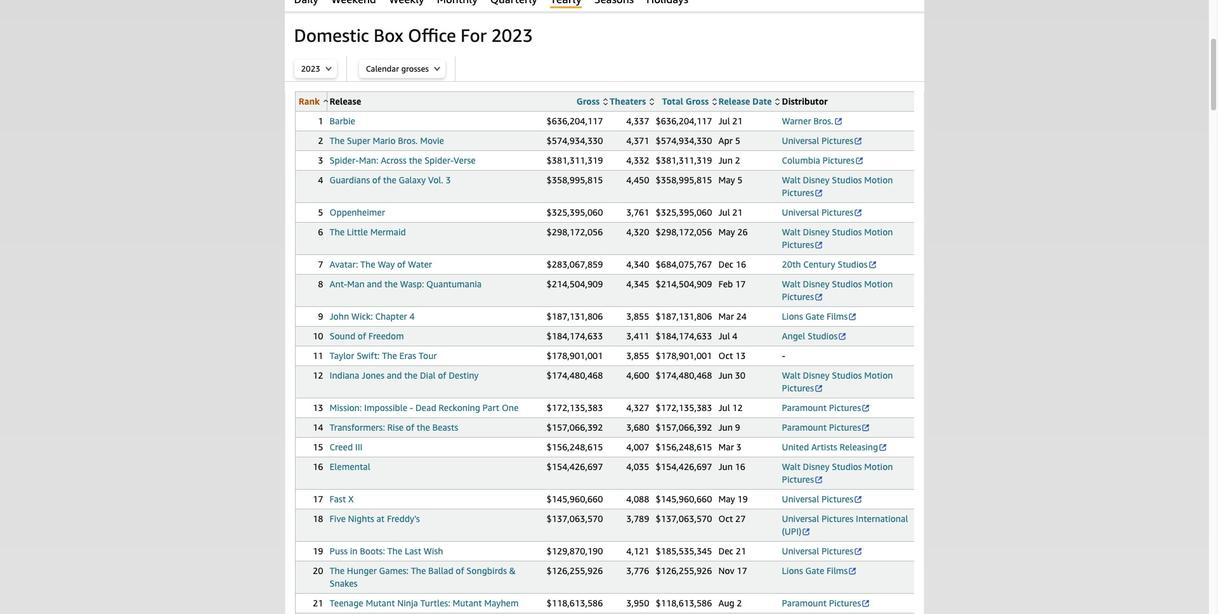 Task type: locate. For each thing, give the bounding box(es) containing it.
3 universal pictures from the top
[[782, 494, 854, 505]]

2 $118,613,586 from the left
[[656, 598, 713, 609]]

4 universal from the top
[[782, 514, 820, 524]]

universal pictures up the universal pictures international (upi)
[[782, 494, 854, 505]]

$358,995,815 down $381,311,319 jun 2
[[656, 175, 713, 185]]

$381,311,319
[[547, 155, 603, 166], [656, 155, 713, 166]]

12
[[313, 370, 323, 381], [733, 402, 743, 413]]

1 disney from the top
[[803, 175, 830, 185]]

1 vertical spatial 3
[[446, 175, 451, 185]]

oct for oct 13
[[719, 350, 733, 361]]

2023
[[492, 25, 533, 46], [301, 63, 321, 74]]

jul up $157,066,392 jun 9 in the bottom right of the page
[[719, 402, 731, 413]]

walt for 16
[[782, 462, 801, 472]]

0 vertical spatial 3,855
[[627, 311, 650, 322]]

5 oppenheimer
[[318, 207, 385, 218]]

the hunger games: the ballad of songbirds & snakes link
[[330, 566, 516, 589]]

mutant left the ninja
[[366, 598, 395, 609]]

0 vertical spatial 12
[[313, 370, 323, 381]]

13 up 30 on the bottom of page
[[736, 350, 746, 361]]

1 horizontal spatial 13
[[736, 350, 746, 361]]

3 motion from the top
[[865, 279, 894, 289]]

lions gate films link down (upi) on the bottom right of page
[[782, 566, 858, 576]]

3 universal pictures link from the top
[[782, 494, 864, 505]]

universal pictures link down the universal pictures international (upi)
[[782, 546, 864, 557]]

0 horizontal spatial and
[[367, 279, 382, 289]]

jul for $636,204,117
[[719, 116, 731, 126]]

total gross link
[[662, 96, 717, 107]]

1 lions from the top
[[782, 311, 804, 322]]

1 mar from the top
[[719, 311, 734, 322]]

0 horizontal spatial 3
[[318, 155, 323, 166]]

0 horizontal spatial 19
[[313, 546, 323, 557]]

1 $636,204,117 from the left
[[547, 116, 603, 126]]

0 horizontal spatial $358,995,815
[[547, 175, 603, 185]]

gate up angel studios link
[[806, 311, 825, 322]]

may down $381,311,319 jun 2
[[719, 175, 736, 185]]

oct
[[719, 350, 733, 361], [719, 514, 733, 524]]

the
[[409, 155, 422, 166], [383, 175, 397, 185], [385, 279, 398, 289], [405, 370, 418, 381], [417, 422, 430, 433]]

1 vertical spatial gate
[[806, 566, 825, 576]]

3 paramount pictures from the top
[[782, 598, 862, 609]]

1 horizontal spatial $137,063,570
[[656, 514, 713, 524]]

1 dec from the top
[[719, 259, 734, 270]]

4 jul from the top
[[719, 402, 731, 413]]

release
[[330, 96, 361, 107], [719, 96, 751, 107]]

$187,131,806 for $187,131,806 mar 24
[[656, 311, 713, 322]]

paramount pictures link for $172,135,383 jul 12
[[782, 402, 871, 413]]

disney down "columbia pictures"
[[803, 175, 830, 185]]

4 disney from the top
[[803, 370, 830, 381]]

1 horizontal spatial release
[[719, 96, 751, 107]]

3
[[318, 155, 323, 166], [446, 175, 451, 185], [737, 442, 742, 453]]

of inside the 20 the hunger games: the ballad of songbirds & snakes
[[456, 566, 465, 576]]

3 may from the top
[[719, 494, 736, 505]]

1 horizontal spatial 12
[[733, 402, 743, 413]]

$185,535,345 dec 21
[[656, 546, 747, 557]]

0 vertical spatial paramount pictures link
[[782, 402, 871, 413]]

4,320
[[627, 227, 650, 237]]

1 horizontal spatial $184,174,633
[[656, 331, 713, 342]]

1 horizontal spatial $172,135,383
[[656, 402, 713, 413]]

2 $178,901,001 from the left
[[656, 350, 713, 361]]

3 disney from the top
[[803, 279, 830, 289]]

1 $187,131,806 from the left
[[547, 311, 603, 322]]

1 vertical spatial paramount
[[782, 422, 827, 433]]

2 films from the top
[[827, 566, 848, 576]]

0 horizontal spatial $298,172,056
[[547, 227, 603, 237]]

paramount pictures for $118,613,586 aug 2
[[782, 598, 862, 609]]

0 horizontal spatial $157,066,392
[[547, 422, 603, 433]]

$298,172,056 up $283,067,859
[[547, 227, 603, 237]]

0 horizontal spatial $172,135,383
[[547, 402, 603, 413]]

3 walt from the top
[[782, 279, 801, 289]]

walt down columbia
[[782, 175, 801, 185]]

1 horizontal spatial $298,172,056
[[656, 227, 713, 237]]

1 vertical spatial paramount pictures link
[[782, 422, 871, 433]]

3 universal from the top
[[782, 494, 820, 505]]

17 up 18
[[313, 494, 323, 505]]

$145,960,660 up $137,063,570 oct 27
[[656, 494, 713, 505]]

0 vertical spatial 5
[[736, 135, 741, 146]]

$174,480,468 left 4,600
[[547, 370, 603, 381]]

0 horizontal spatial gross
[[577, 96, 600, 107]]

0 vertical spatial mar
[[719, 311, 734, 322]]

1 universal pictures link from the top
[[782, 135, 864, 146]]

studios right angel
[[808, 331, 838, 342]]

$325,395,060 for $325,395,060 jul 21
[[656, 207, 713, 218]]

the right 6
[[330, 227, 345, 237]]

water
[[408, 259, 432, 270]]

1 universal from the top
[[782, 135, 820, 146]]

$574,934,330 for $574,934,330
[[547, 135, 603, 146]]

16 for $283,067,859
[[736, 259, 747, 270]]

2 $574,934,330 from the left
[[656, 135, 713, 146]]

united artists releasing link
[[782, 442, 888, 453]]

0 vertical spatial 17
[[736, 279, 746, 289]]

mutant right "turtles:"
[[453, 598, 482, 609]]

$184,174,633 up the $178,901,001 oct 13 at the bottom of page
[[656, 331, 713, 342]]

0 horizontal spatial 9
[[318, 311, 323, 322]]

0 horizontal spatial release
[[330, 96, 361, 107]]

2 horizontal spatial 3
[[737, 442, 742, 453]]

may up $137,063,570 oct 27
[[719, 494, 736, 505]]

- down angel
[[782, 350, 786, 361]]

2 walt disney studios motion pictures from the top
[[782, 227, 894, 250]]

$129,870,190
[[547, 546, 603, 557]]

2 paramount from the top
[[782, 422, 827, 433]]

$126,255,926 for $126,255,926 nov 17
[[656, 566, 713, 576]]

motion for jun 16
[[865, 462, 894, 472]]

0 horizontal spatial $145,960,660
[[547, 494, 603, 505]]

lions gate films for $187,131,806 mar 24
[[782, 311, 848, 322]]

2 $298,172,056 from the left
[[656, 227, 713, 237]]

-
[[782, 350, 786, 361], [410, 402, 413, 413]]

2 jun from the top
[[719, 370, 733, 381]]

2 $157,066,392 from the left
[[656, 422, 713, 433]]

21 up 26
[[733, 207, 743, 218]]

studios down the columbia pictures link
[[832, 175, 863, 185]]

1 horizontal spatial $574,934,330
[[656, 135, 713, 146]]

21 down 27 on the right bottom of page
[[736, 546, 747, 557]]

2 vertical spatial 2
[[737, 598, 742, 609]]

films down the universal pictures international (upi)
[[827, 566, 848, 576]]

columbia
[[782, 155, 821, 166]]

1 vertical spatial 2023
[[301, 63, 321, 74]]

5 for $574,934,330 apr 5
[[736, 135, 741, 146]]

1 $126,255,926 from the left
[[547, 566, 603, 576]]

the left 'last'
[[388, 546, 403, 557]]

1 horizontal spatial $154,426,697
[[656, 462, 713, 472]]

motion for may 5
[[865, 175, 894, 185]]

2 vertical spatial 4
[[733, 331, 738, 342]]

0 vertical spatial may
[[719, 175, 736, 185]]

1 walt disney studios motion pictures link from the top
[[782, 175, 894, 198]]

across
[[381, 155, 407, 166]]

studios down angel studios link
[[832, 370, 863, 381]]

- left the 'dead'
[[410, 402, 413, 413]]

lions gate films
[[782, 311, 848, 322], [782, 566, 848, 576]]

1 horizontal spatial $636,204,117
[[656, 116, 713, 126]]

2 vertical spatial paramount pictures link
[[782, 598, 871, 609]]

0 horizontal spatial $154,426,697
[[547, 462, 603, 472]]

0 horizontal spatial $325,395,060
[[547, 207, 603, 218]]

4 right chapter
[[410, 311, 415, 322]]

part
[[483, 402, 500, 413]]

4 walt disney studios motion pictures from the top
[[782, 370, 894, 394]]

1 walt from the top
[[782, 175, 801, 185]]

and
[[367, 279, 382, 289], [387, 370, 402, 381]]

universal inside the universal pictures international (upi)
[[782, 514, 820, 524]]

release for release date
[[719, 96, 751, 107]]

2 universal pictures from the top
[[782, 207, 854, 218]]

$184,174,633 for $184,174,633
[[547, 331, 603, 342]]

$298,172,056 for $298,172,056 may 26
[[656, 227, 713, 237]]

mar for mar 24
[[719, 311, 734, 322]]

$381,311,319 jun 2
[[656, 155, 741, 166]]

$214,504,909 feb 17
[[656, 279, 746, 289]]

ant-man and the wasp: quantumania link
[[330, 279, 482, 289]]

and for man
[[367, 279, 382, 289]]

16 down 26
[[736, 259, 747, 270]]

1 paramount from the top
[[782, 402, 827, 413]]

0 vertical spatial films
[[827, 311, 848, 322]]

2 for 3 spider-man: across the spider-verse
[[736, 155, 741, 166]]

0 horizontal spatial -
[[410, 402, 413, 413]]

19 up 27 on the right bottom of page
[[738, 494, 748, 505]]

2 lions from the top
[[782, 566, 804, 576]]

1 walt disney studios motion pictures from the top
[[782, 175, 894, 198]]

of right ballad
[[456, 566, 465, 576]]

1 horizontal spatial $214,504,909
[[656, 279, 713, 289]]

2 $137,063,570 from the left
[[656, 514, 713, 524]]

1 vertical spatial 17
[[313, 494, 323, 505]]

jul down the $187,131,806 mar 24
[[719, 331, 731, 342]]

5 walt from the top
[[782, 462, 801, 472]]

0 horizontal spatial $381,311,319
[[547, 155, 603, 166]]

$137,063,570 for $137,063,570 oct 27
[[656, 514, 713, 524]]

1 $358,995,815 from the left
[[547, 175, 603, 185]]

gate for 24
[[806, 311, 825, 322]]

1 release from the left
[[330, 96, 361, 107]]

0 vertical spatial dec
[[719, 259, 734, 270]]

$157,066,392 up "$156,248,615 mar 3"
[[656, 422, 713, 433]]

walt disney studios motion pictures for $358,995,815 may 5
[[782, 175, 894, 198]]

1 paramount pictures from the top
[[782, 402, 862, 413]]

jones
[[362, 370, 385, 381]]

1 vertical spatial lions gate films link
[[782, 566, 858, 576]]

2 up "$358,995,815 may 5"
[[736, 155, 741, 166]]

0 vertical spatial 13
[[736, 350, 746, 361]]

boots:
[[360, 546, 385, 557]]

2 disney from the top
[[803, 227, 830, 237]]

disney down angel studios link
[[803, 370, 830, 381]]

2 $172,135,383 from the left
[[656, 402, 713, 413]]

2 $381,311,319 from the left
[[656, 155, 713, 166]]

1 $156,248,615 from the left
[[547, 442, 603, 453]]

paramount pictures for $172,135,383 jul 12
[[782, 402, 862, 413]]

guardians
[[330, 175, 370, 185]]

2 $184,174,633 from the left
[[656, 331, 713, 342]]

4 universal pictures from the top
[[782, 546, 854, 557]]

19
[[738, 494, 748, 505], [313, 546, 323, 557]]

2 gate from the top
[[806, 566, 825, 576]]

oct up $174,480,468 jun 30
[[719, 350, 733, 361]]

1 $214,504,909 from the left
[[547, 279, 603, 289]]

walt disney studios motion pictures for $298,172,056 may 26
[[782, 227, 894, 250]]

0 vertical spatial bros.
[[814, 116, 834, 126]]

$381,311,319 down gross link
[[547, 155, 603, 166]]

$137,063,570 oct 27
[[656, 514, 746, 524]]

international
[[856, 514, 909, 524]]

$187,131,806 for $187,131,806
[[547, 311, 603, 322]]

2 $145,960,660 from the left
[[656, 494, 713, 505]]

jul for $172,135,383
[[719, 402, 731, 413]]

1 vertical spatial mar
[[719, 442, 734, 453]]

2 may from the top
[[719, 227, 736, 237]]

$298,172,056 may 26
[[656, 227, 748, 237]]

1 $298,172,056 from the left
[[547, 227, 603, 237]]

1 horizontal spatial mutant
[[453, 598, 482, 609]]

6 the little mermaid
[[318, 227, 406, 237]]

artists
[[812, 442, 838, 453]]

1 vertical spatial 5
[[738, 175, 743, 185]]

1 $137,063,570 from the left
[[547, 514, 603, 524]]

9 left 'john'
[[318, 311, 323, 322]]

3,411
[[627, 331, 650, 342]]

motion for may 26
[[865, 227, 894, 237]]

9 john wick: chapter 4
[[318, 311, 415, 322]]

1 vertical spatial lions
[[782, 566, 804, 576]]

$184,174,633 jul 4
[[656, 331, 738, 342]]

$118,613,586
[[547, 598, 603, 609], [656, 598, 713, 609]]

1 $574,934,330 from the left
[[547, 135, 603, 146]]

0 horizontal spatial mutant
[[366, 598, 395, 609]]

$145,960,660
[[547, 494, 603, 505], [656, 494, 713, 505]]

0 vertical spatial lions gate films
[[782, 311, 848, 322]]

2 $154,426,697 from the left
[[656, 462, 713, 472]]

5 walt disney studios motion pictures link from the top
[[782, 462, 894, 485]]

1 horizontal spatial $157,066,392
[[656, 422, 713, 433]]

disney down 'artists'
[[803, 462, 830, 472]]

4 jun from the top
[[719, 462, 733, 472]]

lions gate films link for $187,131,806 mar 24
[[782, 311, 858, 322]]

creed
[[330, 442, 353, 453]]

walt disney studios motion pictures down angel studios link
[[782, 370, 894, 394]]

0 vertical spatial gate
[[806, 311, 825, 322]]

1 vertical spatial 9
[[736, 422, 741, 433]]

universal for $185,535,345 dec 21
[[782, 546, 820, 557]]

20
[[313, 566, 323, 576]]

2 $214,504,909 from the left
[[656, 279, 713, 289]]

john wick: chapter 4 link
[[330, 311, 415, 322]]

studios for $154,426,697 jun 16
[[832, 462, 863, 472]]

0 vertical spatial -
[[782, 350, 786, 361]]

universal pictures link up the columbia pictures link
[[782, 135, 864, 146]]

dec for dec 16
[[719, 259, 734, 270]]

2 walt from the top
[[782, 227, 801, 237]]

jul up the $298,172,056 may 26
[[719, 207, 731, 218]]

5 right apr
[[736, 135, 741, 146]]

$214,504,909 for $214,504,909
[[547, 279, 603, 289]]

12 down "11"
[[313, 370, 323, 381]]

1 vertical spatial 3,855
[[627, 350, 650, 361]]

spider- up the vol.
[[425, 155, 454, 166]]

5 up 6
[[318, 207, 323, 218]]

4 walt disney studios motion pictures link from the top
[[782, 370, 894, 394]]

1 horizontal spatial gross
[[686, 96, 709, 107]]

universal pictures down "columbia pictures"
[[782, 207, 854, 218]]

1 paramount pictures link from the top
[[782, 402, 871, 413]]

2 $325,395,060 from the left
[[656, 207, 713, 218]]

1 vertical spatial paramount pictures
[[782, 422, 862, 433]]

motion for jun 30
[[865, 370, 894, 381]]

26
[[738, 227, 748, 237]]

rank
[[299, 96, 320, 107], [299, 96, 320, 107]]

3 jun from the top
[[719, 422, 733, 433]]

the down way
[[385, 279, 398, 289]]

20 the hunger games: the ballad of songbirds & snakes
[[313, 566, 516, 589]]

walt for 30
[[782, 370, 801, 381]]

$381,311,319 for $381,311,319
[[547, 155, 603, 166]]

$636,204,117 down gross link
[[547, 116, 603, 126]]

mar left 24
[[719, 311, 734, 322]]

walt up '20th'
[[782, 227, 801, 237]]

2 release from the left
[[719, 96, 751, 107]]

13 mission: impossible - dead reckoning part one
[[313, 402, 519, 413]]

12 indiana jones and the dial of destiny
[[313, 370, 479, 381]]

3 paramount from the top
[[782, 598, 827, 609]]

2 walt disney studios motion pictures link from the top
[[782, 227, 894, 250]]

21 for $636,204,117 jul 21
[[733, 116, 743, 126]]

$118,613,586 down $129,870,190
[[547, 598, 603, 609]]

walt disney studios motion pictures for $174,480,468 jun 30
[[782, 370, 894, 394]]

4 motion from the top
[[865, 370, 894, 381]]

studios up "20th century studios" link
[[832, 227, 863, 237]]

five
[[330, 514, 346, 524]]

0 vertical spatial lions
[[782, 311, 804, 322]]

1 $157,066,392 from the left
[[547, 422, 603, 433]]

1 horizontal spatial $174,480,468
[[656, 370, 713, 381]]

bros. up spider-man: across the spider-verse link
[[398, 135, 418, 146]]

2 $187,131,806 from the left
[[656, 311, 713, 322]]

dec up "nov"
[[719, 546, 734, 557]]

dial
[[420, 370, 436, 381]]

$157,066,392 jun 9
[[656, 422, 741, 433]]

and for jones
[[387, 370, 402, 381]]

gross up $636,204,117 jul 21
[[686, 96, 709, 107]]

the down across at the left
[[383, 175, 397, 185]]

mar for mar 3
[[719, 442, 734, 453]]

2 spider- from the left
[[425, 155, 454, 166]]

$156,248,615 down $157,066,392 jun 9 in the bottom right of the page
[[656, 442, 713, 453]]

studios for $684,075,767 dec 16
[[838, 259, 868, 270]]

walt down '20th'
[[782, 279, 801, 289]]

1 $118,613,586 from the left
[[547, 598, 603, 609]]

0 vertical spatial 2023
[[492, 25, 533, 46]]

0 horizontal spatial 13
[[313, 402, 323, 413]]

1 lions gate films from the top
[[782, 311, 848, 322]]

release left date on the right top of page
[[719, 96, 751, 107]]

fast
[[330, 494, 346, 505]]

1 $174,480,468 from the left
[[547, 370, 603, 381]]

walt disney studios motion pictures down the columbia pictures link
[[782, 175, 894, 198]]

disney down the century
[[803, 279, 830, 289]]

$145,960,660 for $145,960,660
[[547, 494, 603, 505]]

3 walt disney studios motion pictures link from the top
[[782, 279, 894, 302]]

1 vertical spatial bros.
[[398, 135, 418, 146]]

12 down 30 on the bottom of page
[[733, 402, 743, 413]]

1 $172,135,383 from the left
[[547, 402, 603, 413]]

3 down 1
[[318, 155, 323, 166]]

2 jul from the top
[[719, 207, 731, 218]]

x
[[348, 494, 354, 505]]

lions for $126,255,926 nov 17
[[782, 566, 804, 576]]

walt disney studios motion pictures link up "20th century studios" link
[[782, 227, 894, 250]]

jul up apr
[[719, 116, 731, 126]]

0 horizontal spatial $118,613,586
[[547, 598, 603, 609]]

$157,066,392
[[547, 422, 603, 433], [656, 422, 713, 433]]

0 vertical spatial paramount
[[782, 402, 827, 413]]

2 3,855 from the top
[[627, 350, 650, 361]]

disney for 17
[[803, 279, 830, 289]]

20th century studios
[[782, 259, 868, 270]]

1 vertical spatial 12
[[733, 402, 743, 413]]

barbie
[[330, 116, 355, 126]]

5 walt disney studios motion pictures from the top
[[782, 462, 894, 485]]

3 right the vol.
[[446, 175, 451, 185]]

5 down $381,311,319 jun 2
[[738, 175, 743, 185]]

lions gate films link for $126,255,926 nov 17
[[782, 566, 858, 576]]

13 up 14
[[313, 402, 323, 413]]

5 motion from the top
[[865, 462, 894, 472]]

18 five nights at freddy's
[[313, 514, 420, 524]]

universal for $574,934,330 apr 5
[[782, 135, 820, 146]]

2 $156,248,615 from the left
[[656, 442, 713, 453]]

0 horizontal spatial $178,901,001
[[547, 350, 603, 361]]

gross
[[577, 96, 600, 107], [686, 96, 709, 107]]

$137,063,570 down $145,960,660 may 19
[[656, 514, 713, 524]]

$187,131,806 down $283,067,859
[[547, 311, 603, 322]]

disney for 5
[[803, 175, 830, 185]]

1 horizontal spatial $156,248,615
[[656, 442, 713, 453]]

$574,934,330 up $381,311,319 jun 2
[[656, 135, 713, 146]]

8 ant-man and the wasp: quantumania
[[318, 279, 482, 289]]

oct left 27 on the right bottom of page
[[719, 514, 733, 524]]

universal pictures link up universal pictures international (upi) link
[[782, 494, 864, 505]]

$214,504,909 for $214,504,909 feb 17
[[656, 279, 713, 289]]

2 vertical spatial paramount pictures
[[782, 598, 862, 609]]

the
[[330, 135, 345, 146], [330, 227, 345, 237], [361, 259, 376, 270], [382, 350, 397, 361], [388, 546, 403, 557], [330, 566, 345, 576], [411, 566, 426, 576]]

may left 26
[[719, 227, 736, 237]]

17 right "nov"
[[737, 566, 748, 576]]

motion
[[865, 175, 894, 185], [865, 227, 894, 237], [865, 279, 894, 289], [865, 370, 894, 381], [865, 462, 894, 472]]

15
[[313, 442, 323, 453]]

3,855 for $178,901,001
[[627, 350, 650, 361]]

ballad
[[429, 566, 454, 576]]

1 vertical spatial lions gate films
[[782, 566, 848, 576]]

1 horizontal spatial $126,255,926
[[656, 566, 713, 576]]

spider- up guardians
[[330, 155, 359, 166]]

walt disney studios motion pictures for $154,426,697 jun 16
[[782, 462, 894, 485]]

1 vertical spatial films
[[827, 566, 848, 576]]

universal pictures link for $574,934,330 apr 5
[[782, 135, 864, 146]]

the for dial
[[405, 370, 418, 381]]

0 horizontal spatial $156,248,615
[[547, 442, 603, 453]]

1 $145,960,660 from the left
[[547, 494, 603, 505]]

1 horizontal spatial 19
[[738, 494, 748, 505]]

0 horizontal spatial $137,063,570
[[547, 514, 603, 524]]

gate for 17
[[806, 566, 825, 576]]

4,327
[[627, 402, 650, 413]]

universal pictures for $185,535,345 dec 21
[[782, 546, 854, 557]]

1 horizontal spatial spider-
[[425, 155, 454, 166]]

4 universal pictures link from the top
[[782, 546, 864, 557]]

release for release
[[330, 96, 361, 107]]

$145,960,660 up $129,870,190
[[547, 494, 603, 505]]

one
[[502, 402, 519, 413]]

1 horizontal spatial $145,960,660
[[656, 494, 713, 505]]

0 horizontal spatial $574,934,330
[[547, 135, 603, 146]]

2 $636,204,117 from the left
[[656, 116, 713, 126]]

1 motion from the top
[[865, 175, 894, 185]]

wick:
[[352, 311, 373, 322]]

21 for $325,395,060 jul 21
[[733, 207, 743, 218]]

dec up feb
[[719, 259, 734, 270]]

$157,066,392 for $157,066,392 jun 9
[[656, 422, 713, 433]]

0 horizontal spatial 4
[[318, 175, 323, 185]]

9 down the $172,135,383 jul 12
[[736, 422, 741, 433]]

the for spider-
[[409, 155, 422, 166]]

4 walt from the top
[[782, 370, 801, 381]]

$298,172,056
[[547, 227, 603, 237], [656, 227, 713, 237]]

jul
[[719, 116, 731, 126], [719, 207, 731, 218], [719, 331, 731, 342], [719, 402, 731, 413]]

walt disney studios motion pictures link down angel studios link
[[782, 370, 894, 394]]

universal pictures link for $145,960,660 may 19
[[782, 494, 864, 505]]

19 up 20
[[313, 546, 323, 557]]

0 vertical spatial oct
[[719, 350, 733, 361]]

0 horizontal spatial bros.
[[398, 135, 418, 146]]

1 lions gate films link from the top
[[782, 311, 858, 322]]

jun down apr
[[719, 155, 733, 166]]

0 horizontal spatial 12
[[313, 370, 323, 381]]

universal pictures down (upi) on the bottom right of page
[[782, 546, 854, 557]]

domestic box office for 2023
[[294, 25, 533, 46]]

2 oct from the top
[[719, 514, 733, 524]]

$154,426,697 down "$156,248,615 mar 3"
[[656, 462, 713, 472]]

jun for jun 9
[[719, 422, 733, 433]]

turtles:
[[421, 598, 451, 609]]

11
[[313, 350, 323, 361]]

gross link
[[577, 96, 608, 107]]

for
[[461, 25, 487, 46]]

$137,063,570 for $137,063,570
[[547, 514, 603, 524]]

1 $325,395,060 from the left
[[547, 207, 603, 218]]

warner bros. link
[[782, 116, 843, 126]]

2 paramount pictures link from the top
[[782, 422, 871, 433]]

bros. right warner
[[814, 116, 834, 126]]

$178,901,001 for $178,901,001
[[547, 350, 603, 361]]

$298,172,056 for $298,172,056
[[547, 227, 603, 237]]

universal pictures link for $185,535,345 dec 21
[[782, 546, 864, 557]]

studios down releasing at the right bottom of page
[[832, 462, 863, 472]]

21 left teenage
[[313, 598, 323, 609]]

domestic
[[294, 25, 369, 46]]

2 vertical spatial may
[[719, 494, 736, 505]]

2 lions gate films link from the top
[[782, 566, 858, 576]]

bros.
[[814, 116, 834, 126], [398, 135, 418, 146]]

$137,063,570 up $129,870,190
[[547, 514, 603, 524]]

$126,255,926 down $129,870,190
[[547, 566, 603, 576]]

walt for 5
[[782, 175, 801, 185]]

3 up $154,426,697 jun 16
[[737, 442, 742, 453]]

$126,255,926 down $185,535,345
[[656, 566, 713, 576]]

2 $126,255,926 from the left
[[656, 566, 713, 576]]

1 horizontal spatial $325,395,060
[[656, 207, 713, 218]]

2 paramount pictures from the top
[[782, 422, 862, 433]]

oppenheimer link
[[330, 207, 385, 218]]

universal pictures link
[[782, 135, 864, 146], [782, 207, 864, 218], [782, 494, 864, 505], [782, 546, 864, 557]]

15 creed iii
[[313, 442, 363, 453]]

2 universal from the top
[[782, 207, 820, 218]]

movie
[[420, 135, 444, 146]]

21
[[733, 116, 743, 126], [733, 207, 743, 218], [736, 546, 747, 557], [313, 598, 323, 609]]

1 $381,311,319 from the left
[[547, 155, 603, 166]]

the down mission: impossible - dead reckoning part one link
[[417, 422, 430, 433]]

1 jun from the top
[[719, 155, 733, 166]]

$118,613,586 for $118,613,586
[[547, 598, 603, 609]]

1 universal pictures from the top
[[782, 135, 854, 146]]

freedom
[[369, 331, 404, 342]]

2 lions gate films from the top
[[782, 566, 848, 576]]

&
[[510, 566, 516, 576]]

1 horizontal spatial $381,311,319
[[656, 155, 713, 166]]

1 horizontal spatial 4
[[410, 311, 415, 322]]

$172,135,383 jul 12
[[656, 402, 743, 413]]

4 down 24
[[733, 331, 738, 342]]

1 horizontal spatial and
[[387, 370, 402, 381]]

30
[[736, 370, 746, 381]]

$172,135,383
[[547, 402, 603, 413], [656, 402, 713, 413]]

0 horizontal spatial $636,204,117
[[547, 116, 603, 126]]



Task type: describe. For each thing, give the bounding box(es) containing it.
universal pictures for $145,960,660 may 19
[[782, 494, 854, 505]]

the for wasp:
[[385, 279, 398, 289]]

20th century studios link
[[782, 259, 878, 270]]

$154,426,697 for $154,426,697 jun 16
[[656, 462, 713, 472]]

universal pictures for $325,395,060 jul 21
[[782, 207, 854, 218]]

transformers:
[[330, 422, 385, 433]]

disney for 26
[[803, 227, 830, 237]]

walt disney studios motion pictures for $214,504,909 feb 17
[[782, 279, 894, 302]]

walt for 26
[[782, 227, 801, 237]]

(upi)
[[782, 526, 802, 537]]

mission: impossible - dead reckoning part one link
[[330, 402, 519, 413]]

john
[[330, 311, 349, 322]]

17 fast x
[[313, 494, 354, 505]]

man:
[[359, 155, 379, 166]]

the down 1 barbie
[[330, 135, 345, 146]]

freddy's
[[387, 514, 420, 524]]

ninja
[[398, 598, 418, 609]]

avatar: the way of water link
[[330, 259, 432, 270]]

sound of freedom link
[[330, 331, 404, 342]]

1 spider- from the left
[[330, 155, 359, 166]]

11 taylor swift: the eras tour
[[313, 350, 437, 361]]

$118,613,586 for $118,613,586 aug 2
[[656, 598, 713, 609]]

of down the man:
[[373, 175, 381, 185]]

dropdown image
[[434, 66, 441, 71]]

sound
[[330, 331, 356, 342]]

2 gross from the left
[[686, 96, 709, 107]]

universal pictures international (upi) link
[[782, 514, 909, 537]]

of right sound
[[358, 331, 366, 342]]

songbirds
[[467, 566, 507, 576]]

total gross
[[662, 96, 709, 107]]

calendar grosses
[[366, 63, 429, 74]]

films for 24
[[827, 311, 848, 322]]

5 for $358,995,815 may 5
[[738, 175, 743, 185]]

$118,613,586 aug 2
[[656, 598, 742, 609]]

studios for $214,504,909 feb 17
[[832, 279, 863, 289]]

universal for $325,395,060 jul 21
[[782, 207, 820, 218]]

$157,066,392 for $157,066,392
[[547, 422, 603, 433]]

0 vertical spatial 19
[[738, 494, 748, 505]]

1 vertical spatial 4
[[410, 311, 415, 322]]

of right way
[[397, 259, 406, 270]]

aug
[[719, 598, 735, 609]]

1 vertical spatial -
[[410, 402, 413, 413]]

dropdown image
[[326, 66, 332, 71]]

$172,135,383 for $172,135,383
[[547, 402, 603, 413]]

lions for $187,131,806 mar 24
[[782, 311, 804, 322]]

$154,426,697 for $154,426,697
[[547, 462, 603, 472]]

$358,995,815 for $358,995,815
[[547, 175, 603, 185]]

mayhem
[[485, 598, 519, 609]]

universal for $145,960,660 may 19
[[782, 494, 820, 505]]

indiana jones and the dial of destiny link
[[330, 370, 479, 381]]

1 vertical spatial 13
[[313, 402, 323, 413]]

destiny
[[449, 370, 479, 381]]

jun for jun 16
[[719, 462, 733, 472]]

columbia pictures
[[782, 155, 855, 166]]

3,776
[[627, 566, 650, 576]]

17 for 8 ant-man and the wasp: quantumania
[[736, 279, 746, 289]]

16 down 15
[[313, 462, 323, 472]]

walt disney studios motion pictures link for $298,172,056 may 26
[[782, 227, 894, 250]]

may for may 26
[[719, 227, 736, 237]]

taylor
[[330, 350, 355, 361]]

may for may 19
[[719, 494, 736, 505]]

1 horizontal spatial 3
[[446, 175, 451, 185]]

2 mutant from the left
[[453, 598, 482, 609]]

10 sound of freedom
[[313, 331, 404, 342]]

jun for jun 2
[[719, 155, 733, 166]]

3,761
[[627, 207, 650, 218]]

1
[[318, 116, 323, 126]]

jul for $325,395,060
[[719, 207, 731, 218]]

box
[[374, 25, 404, 46]]

1 vertical spatial 19
[[313, 546, 323, 557]]

0 vertical spatial 2
[[318, 135, 323, 146]]

2 for 21 teenage mutant ninja turtles: mutant mayhem
[[737, 598, 742, 609]]

walt disney studios motion pictures link for $358,995,815 may 5
[[782, 175, 894, 198]]

24
[[737, 311, 747, 322]]

creed iii link
[[330, 442, 363, 453]]

$325,395,060 jul 21
[[656, 207, 743, 218]]

14 transformers: rise of the beasts
[[313, 422, 459, 433]]

2 vertical spatial 3
[[737, 442, 742, 453]]

3,855 for $187,131,806
[[627, 311, 650, 322]]

jul for $184,174,633
[[719, 331, 731, 342]]

$184,174,633 for $184,174,633 jul 4
[[656, 331, 713, 342]]

$156,248,615 for $156,248,615
[[547, 442, 603, 453]]

date
[[753, 96, 772, 107]]

17 for 20 the hunger games: the ballad of songbirds & snakes
[[737, 566, 748, 576]]

0 vertical spatial 9
[[318, 311, 323, 322]]

studios for $358,995,815 may 5
[[832, 175, 863, 185]]

last
[[405, 546, 422, 557]]

$636,204,117 jul 21
[[656, 116, 743, 126]]

$636,204,117 for $636,204,117
[[547, 116, 603, 126]]

century
[[804, 259, 836, 270]]

release date
[[719, 96, 772, 107]]

4,345
[[627, 279, 650, 289]]

impossible
[[364, 402, 408, 413]]

universal pictures link for $325,395,060 jul 21
[[782, 207, 864, 218]]

1 horizontal spatial 9
[[736, 422, 741, 433]]

$684,075,767
[[656, 259, 713, 270]]

walt for 17
[[782, 279, 801, 289]]

$145,960,660 for $145,960,660 may 19
[[656, 494, 713, 505]]

at
[[377, 514, 385, 524]]

$174,480,468 for $174,480,468 jun 30
[[656, 370, 713, 381]]

0 vertical spatial 3
[[318, 155, 323, 166]]

universal pictures international (upi)
[[782, 514, 909, 537]]

united artists releasing
[[782, 442, 879, 453]]

angel studios link
[[782, 331, 848, 342]]

$178,901,001 for $178,901,001 oct 13
[[656, 350, 713, 361]]

puss in boots: the last wish link
[[330, 546, 443, 557]]

$126,255,926 nov 17
[[656, 566, 748, 576]]

rise
[[388, 422, 404, 433]]

$381,311,319 for $381,311,319 jun 2
[[656, 155, 713, 166]]

16 for $154,426,697
[[736, 462, 746, 472]]

4,007
[[627, 442, 650, 453]]

$574,934,330 for $574,934,330 apr 5
[[656, 135, 713, 146]]

grosses
[[401, 63, 429, 74]]

release date link
[[719, 96, 780, 107]]

universal for $137,063,570 oct 27
[[782, 514, 820, 524]]

the for beasts
[[417, 422, 430, 433]]

21 for $185,535,345 dec 21
[[736, 546, 747, 557]]

2 horizontal spatial 4
[[733, 331, 738, 342]]

the left way
[[361, 259, 376, 270]]

paramount for $157,066,392 jun 9
[[782, 422, 827, 433]]

elemental
[[330, 462, 371, 472]]

motion for feb 17
[[865, 279, 894, 289]]

1 horizontal spatial -
[[782, 350, 786, 361]]

$358,995,815 for $358,995,815 may 5
[[656, 175, 713, 185]]

guardians of the galaxy vol. 3 link
[[330, 175, 451, 185]]

0 horizontal spatial 2023
[[301, 63, 321, 74]]

1 mutant from the left
[[366, 598, 395, 609]]

of right dial at left
[[438, 370, 447, 381]]

4,450
[[627, 175, 650, 185]]

$126,255,926 for $126,255,926
[[547, 566, 603, 576]]

apr
[[719, 135, 733, 146]]

galaxy
[[399, 175, 426, 185]]

$156,248,615 for $156,248,615 mar 3
[[656, 442, 713, 453]]

angel
[[782, 331, 806, 342]]

disney for 30
[[803, 370, 830, 381]]

4,088
[[627, 494, 650, 505]]

the super mario bros. movie link
[[330, 135, 444, 146]]

the up the snakes
[[330, 566, 345, 576]]

disney for 16
[[803, 462, 830, 472]]

4,371
[[627, 135, 650, 146]]

pictures inside the universal pictures international (upi)
[[822, 514, 854, 524]]

barbie link
[[330, 116, 355, 126]]

18
[[313, 514, 323, 524]]

puss
[[330, 546, 348, 557]]

indiana
[[330, 370, 360, 381]]

1 gross from the left
[[577, 96, 600, 107]]

$325,395,060 for $325,395,060
[[547, 207, 603, 218]]

nov
[[719, 566, 735, 576]]

feb
[[719, 279, 733, 289]]

of right rise
[[406, 422, 415, 433]]

warner
[[782, 116, 812, 126]]

8
[[318, 279, 323, 289]]

2 the super mario bros. movie
[[318, 135, 444, 146]]

paramount for $118,613,586 aug 2
[[782, 598, 827, 609]]

$174,480,468 for $174,480,468
[[547, 370, 603, 381]]

warner bros.
[[782, 116, 834, 126]]

4,337
[[627, 116, 650, 126]]

0 vertical spatial 4
[[318, 175, 323, 185]]

3,789
[[627, 514, 650, 524]]

jun for jun 30
[[719, 370, 733, 381]]

1 horizontal spatial 2023
[[492, 25, 533, 46]]

paramount pictures link for $157,066,392 jun 9
[[782, 422, 871, 433]]

the down 'last'
[[411, 566, 426, 576]]

games:
[[379, 566, 409, 576]]

transformers: rise of the beasts link
[[330, 422, 459, 433]]

the left eras
[[382, 350, 397, 361]]

beasts
[[433, 422, 459, 433]]

$636,204,117 for $636,204,117 jul 21
[[656, 116, 713, 126]]

4,332
[[627, 155, 650, 166]]

2 vertical spatial 5
[[318, 207, 323, 218]]

6
[[318, 227, 323, 237]]

may for may 5
[[719, 175, 736, 185]]

mermaid
[[371, 227, 406, 237]]



Task type: vqa. For each thing, say whether or not it's contained in the screenshot.


